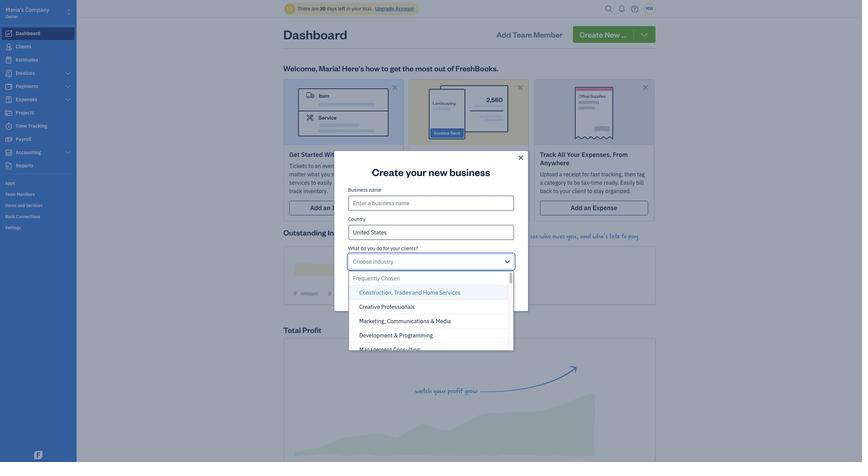 Task type: locate. For each thing, give the bounding box(es) containing it.
and
[[358, 151, 369, 159], [510, 171, 520, 178], [581, 233, 591, 241], [413, 290, 422, 297]]

add down client
[[571, 204, 583, 212]]

receipt
[[564, 171, 581, 178]]

1 horizontal spatial dismiss image
[[642, 84, 650, 92]]

1 horizontal spatial do
[[377, 246, 382, 252]]

0 vertical spatial for
[[583, 171, 590, 178]]

create my business button
[[391, 281, 472, 298]]

trial.
[[363, 6, 373, 12]]

your right all
[[567, 151, 580, 159]]

invoice up "name"
[[368, 179, 386, 186]]

invoice up payment
[[473, 163, 490, 170]]

track
[[289, 188, 302, 195]]

you,
[[567, 233, 579, 241]]

trades
[[394, 290, 411, 297]]

1 vertical spatial for
[[383, 246, 389, 252]]

1 horizontal spatial you
[[368, 246, 376, 252]]

1 dismiss image from the left
[[391, 84, 399, 92]]

get started with items and services
[[289, 151, 395, 159]]

for up industry
[[383, 246, 389, 252]]

add left team
[[497, 30, 511, 39]]

main element
[[0, 0, 94, 463]]

create your new business dialog
[[0, 142, 862, 429]]

outstanding
[[283, 228, 326, 238]]

0 vertical spatial create
[[372, 166, 404, 179]]

for up tax-
[[583, 171, 590, 178]]

estimate image
[[5, 57, 13, 64]]

tickets to an event? printed t-shirts? no matter what you sell, add your items or services to easily include on an invoice or track inventory.
[[289, 163, 392, 195]]

frequently
[[353, 275, 380, 282]]

that
[[415, 171, 425, 178]]

management
[[359, 347, 392, 354]]

your down category
[[560, 188, 571, 195]]

client
[[572, 188, 586, 195]]

dismiss image for track all your expenses, from anywhere
[[642, 84, 650, 92]]

group
[[349, 286, 508, 429]]

to down category
[[554, 188, 559, 195]]

chosen
[[381, 275, 400, 282]]

your inside upload a receipt for fast tracking, then tag a category to be tax-time ready. easily bill back to your client to stay organized.
[[560, 188, 571, 195]]

0 horizontal spatial dismiss image
[[391, 84, 399, 92]]

0 horizontal spatial for
[[383, 246, 389, 252]]

there are 30 days left in your trial. upgrade account
[[298, 6, 414, 12]]

industry
[[373, 259, 394, 266]]

create an invoice link
[[415, 201, 523, 216]]

services inside option
[[440, 290, 461, 297]]

your
[[415, 151, 428, 159], [567, 151, 580, 159]]

1 horizontal spatial get
[[415, 163, 424, 170]]

and up great.
[[510, 171, 520, 178]]

client image
[[5, 44, 13, 51]]

and left the my
[[413, 290, 422, 297]]

2 dismiss image from the left
[[642, 84, 650, 92]]

freshbooks image
[[33, 452, 44, 460]]

1 vertical spatial services
[[440, 290, 461, 297]]

crown image
[[286, 5, 294, 12]]

1 horizontal spatial for
[[583, 171, 590, 178]]

a
[[559, 171, 562, 178], [540, 179, 543, 186]]

option
[[349, 272, 508, 429]]

the
[[403, 63, 414, 73]]

2 your from the left
[[567, 151, 580, 159]]

clients?
[[401, 246, 418, 252]]

expenses,
[[582, 151, 612, 159]]

expense image
[[5, 97, 13, 103]]

choose
[[353, 259, 372, 266]]

1 vertical spatial business
[[434, 284, 465, 294]]

your down t-
[[354, 171, 365, 178]]

1 vertical spatial invoice
[[368, 179, 386, 186]]

0 horizontal spatial you
[[321, 171, 330, 178]]

an right with
[[465, 163, 471, 170]]

chart image
[[5, 149, 13, 156]]

group containing construction, trades and home services
[[349, 286, 508, 429]]

chevron large down image for invoice image
[[65, 71, 71, 76]]

upgrade
[[375, 6, 394, 12]]

chevron large down image for chart icon
[[65, 150, 71, 156]]

on
[[353, 179, 359, 186]]

0 vertical spatial you
[[321, 171, 330, 178]]

to
[[382, 63, 389, 73], [309, 163, 314, 170], [311, 179, 316, 186], [568, 179, 573, 186], [554, 188, 559, 195], [588, 188, 593, 195], [622, 233, 627, 241]]

you up easily
[[321, 171, 330, 178]]

template
[[491, 163, 514, 170]]

owner
[[6, 14, 18, 19]]

1 vertical spatial create
[[443, 204, 463, 212]]

service
[[355, 204, 377, 212]]

late
[[610, 233, 620, 241]]

an up what
[[315, 163, 321, 170]]

do up industry
[[377, 246, 382, 252]]

create up "name"
[[372, 166, 404, 179]]

looks
[[484, 179, 497, 186]]

1 horizontal spatial invoice
[[473, 163, 490, 170]]

chevron large down image for payment icon
[[65, 84, 71, 90]]

to down what
[[311, 179, 316, 186]]

2 horizontal spatial add
[[571, 204, 583, 212]]

0 vertical spatial chevron large down image
[[65, 71, 71, 76]]

payment image
[[5, 83, 13, 90]]

tickets
[[289, 163, 307, 170]]

get up tickets
[[289, 151, 300, 159]]

expense
[[593, 204, 618, 212]]

1 your from the left
[[415, 151, 428, 159]]

0 vertical spatial &
[[431, 318, 435, 325]]

get up that
[[415, 163, 424, 170]]

group inside create your new business dialog
[[349, 286, 508, 429]]

2 vertical spatial create
[[397, 284, 421, 294]]

add
[[343, 171, 353, 178]]

1 vertical spatial chevron large down image
[[65, 84, 71, 90]]

paid
[[505, 151, 518, 159]]

fast
[[591, 171, 600, 178]]

choose industry
[[353, 259, 394, 266]]

with
[[324, 151, 338, 159]]

you inside tickets to an event? printed t-shirts? no matter what you sell, add your items or services to easily include on an invoice or track inventory.
[[321, 171, 330, 178]]

shirts?
[[364, 163, 381, 170]]

who
[[540, 233, 551, 241]]

from
[[613, 151, 628, 159]]

inventory.
[[303, 188, 328, 195]]

1 horizontal spatial business
[[434, 284, 465, 294]]

money image
[[5, 136, 13, 143]]

you up choose industry
[[368, 246, 376, 252]]

to left be
[[568, 179, 573, 186]]

to left get
[[382, 63, 389, 73]]

outstanding invoices
[[283, 228, 356, 238]]

track all your expenses, from anywhere
[[540, 151, 628, 167]]

1 vertical spatial get
[[415, 163, 424, 170]]

3 chevron large down image from the top
[[65, 150, 71, 156]]

in
[[347, 6, 351, 12]]

t-
[[360, 163, 364, 170]]

0 horizontal spatial add
[[310, 204, 322, 212]]

and right the 'you,'
[[581, 233, 591, 241]]

do right what
[[361, 246, 366, 252]]

2 vertical spatial chevron large down image
[[65, 150, 71, 156]]

settings image
[[5, 225, 75, 231]]

create inside button
[[397, 284, 421, 294]]

0 horizontal spatial invoice
[[368, 179, 386, 186]]

1 horizontal spatial your
[[567, 151, 580, 159]]

2 chevron large down image from the top
[[65, 84, 71, 90]]

add down "inventory."
[[310, 204, 322, 212]]

& up management consulting
[[394, 332, 398, 339]]

chevron large down image
[[65, 71, 71, 76], [65, 84, 71, 90], [65, 150, 71, 156]]

a up category
[[559, 171, 562, 178]]

1 vertical spatial you
[[368, 246, 376, 252]]

1 chevron large down image from the top
[[65, 71, 71, 76]]

be
[[574, 179, 580, 186]]

0 vertical spatial get
[[289, 151, 300, 159]]

create your new business
[[372, 166, 490, 179]]

and up t-
[[358, 151, 369, 159]]

an inside get paid faster with an invoice template that enables flexible payment options and automated reminders—and looks great.
[[465, 163, 471, 170]]

faster
[[437, 163, 452, 170]]

1 horizontal spatial a
[[559, 171, 562, 178]]

your left "profit"
[[434, 388, 446, 396]]

1 horizontal spatial services
[[440, 290, 461, 297]]

1 horizontal spatial add
[[497, 30, 511, 39]]

1 do from the left
[[361, 246, 366, 252]]

dismiss image
[[391, 84, 399, 92], [642, 84, 650, 92]]

name
[[369, 187, 381, 193]]

invoice
[[473, 204, 494, 212]]

0 horizontal spatial your
[[415, 151, 428, 159]]

create down reminders—and
[[443, 204, 463, 212]]

& left media
[[431, 318, 435, 325]]

and inside option
[[413, 290, 422, 297]]

creative
[[359, 304, 380, 311]]

your inside track all your expenses, from anywhere
[[567, 151, 580, 159]]

timer image
[[5, 123, 13, 130]]

step
[[444, 151, 458, 159]]

2 vertical spatial or
[[348, 204, 354, 212]]

construction, trades and home services option
[[349, 286, 508, 300]]

0 horizontal spatial do
[[361, 246, 366, 252]]

tag
[[637, 171, 645, 178]]

your up paid
[[415, 151, 428, 159]]

an left item
[[323, 204, 331, 212]]

to left stay
[[588, 188, 593, 195]]

your
[[352, 6, 361, 12], [406, 166, 427, 179], [354, 171, 365, 178], [560, 188, 571, 195], [391, 246, 400, 252], [434, 388, 446, 396]]

your up automated
[[406, 166, 427, 179]]

your inside tickets to an event? printed t-shirts? no matter what you sell, add your items or services to easily include on an invoice or track inventory.
[[354, 171, 365, 178]]

an
[[315, 163, 321, 170], [465, 163, 471, 170], [361, 179, 367, 186], [323, 204, 331, 212], [464, 204, 471, 212], [584, 204, 591, 212]]

0 vertical spatial invoice
[[473, 163, 490, 170]]

member
[[534, 30, 563, 39]]

easily
[[318, 179, 332, 186]]

new
[[429, 166, 448, 179]]

development & programming
[[359, 332, 433, 339]]

getting
[[482, 151, 504, 159]]

a up back
[[540, 179, 543, 186]]

add for add an item or service
[[310, 204, 322, 212]]

0 horizontal spatial services
[[371, 151, 395, 159]]

services right home
[[440, 290, 461, 297]]

0 horizontal spatial a
[[540, 179, 543, 186]]

add an expense
[[571, 204, 618, 212]]

watch your profit grow
[[415, 388, 478, 396]]

add inside button
[[497, 30, 511, 39]]

30
[[320, 6, 326, 12]]

business inside button
[[434, 284, 465, 294]]

services up no
[[371, 151, 395, 159]]

creative professionals
[[359, 304, 415, 311]]

do
[[361, 246, 366, 252], [377, 246, 382, 252]]

get inside get paid faster with an invoice template that enables flexible payment options and automated reminders—and looks great.
[[415, 163, 424, 170]]

create for create your new business
[[372, 166, 404, 179]]

create left the my
[[397, 284, 421, 294]]

team members image
[[5, 192, 75, 197]]

professionals
[[381, 304, 415, 311]]

reminders—and
[[443, 179, 483, 186]]

0 horizontal spatial &
[[394, 332, 398, 339]]

1 vertical spatial or
[[387, 179, 392, 186]]

0 horizontal spatial get
[[289, 151, 300, 159]]

0 horizontal spatial business
[[348, 187, 368, 193]]

dashboard
[[283, 26, 347, 43]]

you
[[321, 171, 330, 178], [368, 246, 376, 252]]



Task type: describe. For each thing, give the bounding box(es) containing it.
are
[[312, 6, 319, 12]]

team
[[513, 30, 532, 39]]

see
[[530, 233, 538, 241]]

create my business
[[397, 284, 465, 294]]

time
[[591, 179, 603, 186]]

0 vertical spatial services
[[371, 151, 395, 159]]

add team member
[[497, 30, 563, 39]]

media
[[436, 318, 451, 325]]

to left pay
[[622, 233, 627, 241]]

toward
[[459, 151, 481, 159]]

what
[[308, 171, 320, 178]]

account
[[396, 6, 414, 12]]

marketing, communications & media
[[359, 318, 451, 325]]

back
[[540, 188, 552, 195]]

started
[[301, 151, 323, 159]]

stay
[[594, 188, 604, 195]]

for inside upload a receipt for fast tracking, then tag a category to be tax-time ready. easily bill back to your client to stay organized.
[[583, 171, 590, 178]]

printed
[[340, 163, 359, 170]]

0 vertical spatial business
[[348, 187, 368, 193]]

of
[[447, 63, 454, 73]]

create for create an invoice
[[443, 204, 463, 212]]

1 vertical spatial &
[[394, 332, 398, 339]]

dashboard image
[[5, 30, 13, 37]]

get for get paid faster with an invoice template that enables flexible payment options and automated reminders—and looks great.
[[415, 163, 424, 170]]

include
[[333, 179, 352, 186]]

items and services image
[[5, 203, 75, 208]]

great.
[[499, 179, 513, 186]]

company
[[25, 6, 49, 13]]

then
[[625, 171, 636, 178]]

marketing, communications & media option
[[349, 315, 508, 329]]

home
[[423, 290, 438, 297]]

maria's
[[6, 6, 24, 13]]

options
[[490, 171, 509, 178]]

here's
[[342, 63, 364, 73]]

how
[[366, 63, 380, 73]]

out
[[434, 63, 446, 73]]

first
[[430, 151, 443, 159]]

organized.
[[606, 188, 631, 195]]

go to help image
[[630, 4, 641, 14]]

business
[[450, 166, 490, 179]]

total
[[283, 325, 301, 335]]

no
[[382, 163, 389, 170]]

items
[[340, 151, 357, 159]]

invoice inside get paid faster with an invoice template that enables flexible payment options and automated reminders—and looks great.
[[473, 163, 490, 170]]

left
[[338, 6, 345, 12]]

dismiss image
[[517, 84, 525, 92]]

apps image
[[5, 181, 75, 186]]

payment
[[467, 171, 489, 178]]

watch
[[415, 388, 432, 396]]

Enter a business name text field
[[348, 196, 514, 211]]

creative professionals option
[[349, 300, 508, 315]]

get paid faster with an invoice template that enables flexible payment options and automated reminders—and looks great.
[[415, 163, 520, 186]]

anywhere
[[540, 159, 570, 167]]

ready.
[[604, 179, 619, 186]]

2 do from the left
[[377, 246, 382, 252]]

get for get started with items and services
[[289, 151, 300, 159]]

invoice image
[[5, 70, 13, 77]]

construction,
[[359, 290, 393, 297]]

1 vertical spatial a
[[540, 179, 543, 186]]

for inside create your new business dialog
[[383, 246, 389, 252]]

construction, trades and home services
[[359, 290, 461, 297]]

create an invoice
[[443, 204, 494, 212]]

invoice inside tickets to an event? printed t-shirts? no matter what you sell, add your items or services to easily include on an invoice or track inventory.
[[368, 179, 386, 186]]

an left invoice on the right of the page
[[464, 204, 471, 212]]

what
[[348, 246, 360, 252]]

items
[[366, 171, 380, 178]]

an left expense
[[584, 204, 591, 212]]

you inside dialog
[[368, 246, 376, 252]]

create for create my business
[[397, 284, 421, 294]]

1 horizontal spatial &
[[431, 318, 435, 325]]

development
[[359, 332, 393, 339]]

your first step toward getting paid
[[415, 151, 518, 159]]

management consulting option
[[349, 343, 508, 358]]

add for add team member
[[497, 30, 511, 39]]

an up business name
[[361, 179, 367, 186]]

bank connections image
[[5, 214, 75, 220]]

easily
[[621, 179, 635, 186]]

add for add an expense
[[571, 204, 583, 212]]

upgrade account link
[[374, 6, 414, 12]]

item
[[332, 204, 346, 212]]

close image
[[518, 154, 525, 162]]

dismiss image for get started with items and services
[[391, 84, 399, 92]]

report image
[[5, 163, 13, 170]]

development & programming option
[[349, 329, 508, 343]]

add an item or service link
[[289, 201, 397, 216]]

event?
[[323, 163, 339, 170]]

add team member button
[[490, 26, 569, 43]]

tracking,
[[602, 171, 623, 178]]

matter
[[289, 171, 306, 178]]

freshbooks.
[[456, 63, 499, 73]]

consulting
[[393, 347, 420, 354]]

and inside get paid faster with an invoice template that enables flexible payment options and automated reminders—and looks great.
[[510, 171, 520, 178]]

marketing,
[[359, 318, 386, 325]]

maria's company owner
[[6, 6, 49, 19]]

invoices
[[328, 228, 356, 238]]

Country text field
[[349, 226, 513, 240]]

Choose industry field
[[348, 254, 514, 270]]

days
[[327, 6, 337, 12]]

owes
[[553, 233, 565, 241]]

maria!
[[319, 63, 341, 73]]

flexible
[[447, 171, 466, 178]]

pay
[[629, 233, 639, 241]]

business name
[[348, 187, 381, 193]]

see who owes you, and who's late to pay
[[530, 233, 639, 241]]

management consulting
[[359, 347, 420, 354]]

option containing frequently chosen
[[349, 272, 508, 429]]

project image
[[5, 110, 13, 117]]

chevron large down image
[[65, 97, 71, 103]]

communications
[[387, 318, 429, 325]]

search image
[[604, 4, 615, 14]]

0 vertical spatial a
[[559, 171, 562, 178]]

automated
[[415, 179, 442, 186]]

track
[[540, 151, 556, 159]]

programming
[[399, 332, 433, 339]]

0 vertical spatial or
[[382, 171, 387, 178]]

your right the in
[[352, 6, 361, 12]]

enables
[[426, 171, 446, 178]]

my
[[422, 284, 433, 294]]

your left clients?
[[391, 246, 400, 252]]

to up what
[[309, 163, 314, 170]]

who's
[[593, 233, 608, 241]]

grow
[[465, 388, 478, 396]]

add an expense link
[[540, 201, 648, 216]]

what do you do for your clients?
[[348, 246, 418, 252]]

get
[[390, 63, 401, 73]]

most
[[415, 63, 433, 73]]



Task type: vqa. For each thing, say whether or not it's contained in the screenshot.
Country text field
yes



